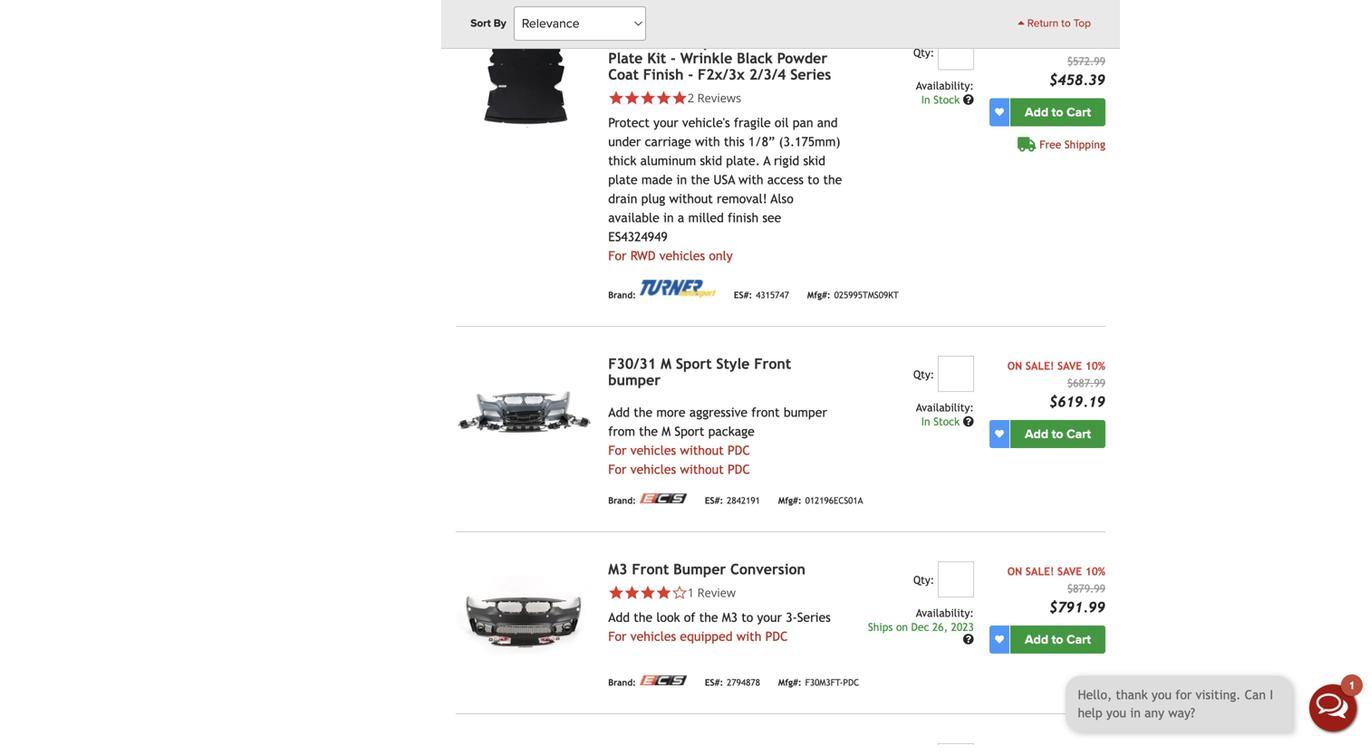 Task type: describe. For each thing, give the bounding box(es) containing it.
1 vertical spatial in
[[663, 211, 674, 225]]

plate.
[[726, 154, 760, 168]]

black
[[737, 50, 773, 67]]

$687.99
[[1067, 377, 1106, 390]]

style
[[716, 356, 750, 373]]

qty: for m3 front bumper conversion
[[914, 574, 935, 587]]

availability: for f30/31 m sport style front bumper
[[916, 402, 974, 414]]

dec
[[911, 621, 929, 634]]

to down $791.99
[[1052, 633, 1063, 648]]

availability: for m3 front bumper conversion
[[916, 607, 974, 620]]

kit
[[647, 50, 666, 67]]

1 2 reviews link from the left
[[608, 90, 842, 106]]

the left look at the bottom left of page
[[634, 611, 653, 626]]

for inside 'protect your vehicle's fragile oil pan and under carriage with this 1/8" (3.175mm) thick aluminum skid plate. a rigid skid plate made in the usa with access to the drain plug without removal! also available in a milled finish see es4324949 for rwd vehicles only'
[[608, 249, 627, 263]]

plate
[[608, 173, 638, 187]]

ships
[[868, 621, 893, 634]]

aluminum
[[640, 154, 696, 168]]

add the look of the m3 to your 3-series for vehicles equipped with pdc
[[608, 611, 831, 645]]

look
[[656, 611, 680, 626]]

2 reviews
[[688, 90, 742, 106]]

bumper
[[674, 562, 726, 578]]

es#4315747 - 025995tms09kt - turner motorsport aluminum skid plate kit - wrinkle black powder coat finish - f2x/3x 2/3/4 series - protect your vehicle's fragile oil pan and under carriage with this 1/8 (3.175mm) thick aluminum skid plate. a rigid skid plate made in the usa with access to the drain plug without removal! also available in a milled finish see es4324949 - turner motorsport - bmw image
[[456, 34, 594, 137]]

save for $458.39
[[1058, 38, 1082, 50]]

add to wish list image
[[995, 108, 1004, 117]]

add to cart button for $458.39
[[1011, 98, 1106, 127]]

0 vertical spatial in
[[677, 173, 687, 187]]

2
[[688, 90, 694, 106]]

0 horizontal spatial -
[[671, 50, 676, 67]]

stock for f30/31 m sport style front bumper
[[934, 416, 960, 428]]

from
[[608, 425, 635, 439]]

turner
[[608, 34, 654, 50]]

$458.39
[[1049, 72, 1106, 89]]

return to top
[[1025, 17, 1091, 30]]

add to wish list image for $791.99
[[995, 636, 1004, 645]]

es#: 2842191
[[705, 496, 760, 506]]

made
[[642, 173, 673, 187]]

of
[[684, 611, 696, 626]]

also
[[771, 192, 794, 206]]

add for $458.39
[[1025, 105, 1049, 120]]

ships on dec 26, 2023
[[868, 621, 974, 634]]

brand: for bumper
[[608, 496, 636, 506]]

top
[[1074, 17, 1091, 30]]

ecs - corporate logo image for front
[[640, 676, 687, 686]]

brand: for kit
[[608, 290, 636, 300]]

cart for $791.99
[[1067, 633, 1091, 648]]

sport inside f30/31 m sport style front bumper
[[676, 356, 712, 373]]

vehicles inside add the look of the m3 to your 3-series for vehicles equipped with pdc
[[631, 630, 676, 645]]

2 vertical spatial es#:
[[705, 678, 723, 688]]

series inside turner motorsport aluminum skid plate kit - wrinkle black powder coat finish - f2x/3x 2/3/4 series
[[790, 66, 831, 83]]

es#: 2794878
[[705, 678, 760, 688]]

10% for $791.99
[[1085, 566, 1106, 578]]

reviews
[[697, 90, 742, 106]]

1 1 review link from the left
[[608, 585, 842, 601]]

on for $458.39
[[1008, 38, 1022, 50]]

cart for $619.19
[[1067, 427, 1091, 442]]

for inside add the look of the m3 to your 3-series for vehicles equipped with pdc
[[608, 630, 627, 645]]

1 vertical spatial with
[[739, 173, 764, 187]]

add to cart for $619.19
[[1025, 427, 1091, 442]]

add inside add the more aggressive front bumper from the m sport package for vehicles without pdc for vehicles without pdc
[[608, 406, 630, 420]]

thick
[[608, 154, 637, 168]]

to down $619.19 at the bottom
[[1052, 427, 1063, 442]]

equipped
[[680, 630, 733, 645]]

plug
[[641, 192, 665, 206]]

025995tms09kt
[[834, 290, 899, 300]]

mfg#: for f30/31 m sport style front bumper
[[778, 496, 802, 506]]

in for turner motorsport aluminum skid plate kit - wrinkle black powder coat finish - f2x/3x 2/3/4 series
[[921, 94, 930, 106]]

10% for $619.19
[[1085, 360, 1106, 373]]

2 for from the top
[[608, 444, 627, 458]]

to left top
[[1062, 17, 1071, 30]]

1
[[688, 585, 694, 601]]

to up the free
[[1052, 105, 1063, 120]]

mfg#: for m3 front bumper conversion
[[778, 678, 802, 688]]

see
[[762, 211, 781, 225]]

this
[[724, 135, 745, 149]]

drain
[[608, 192, 638, 206]]

turner motorsport - corporate logo image
[[640, 280, 716, 298]]

m inside f30/31 m sport style front bumper
[[661, 356, 672, 373]]

2 skid from the left
[[803, 154, 826, 168]]

on sale!                         save 20% $572.99 $458.39
[[1008, 38, 1106, 89]]

star image up look at the bottom left of page
[[656, 586, 672, 601]]

usa
[[714, 173, 735, 187]]

in for f30/31 m sport style front bumper
[[921, 416, 930, 428]]

fragile
[[734, 116, 771, 130]]

qty: for turner motorsport aluminum skid plate kit - wrinkle black powder coat finish - f2x/3x 2/3/4 series
[[914, 46, 935, 59]]

oil
[[775, 116, 789, 130]]

f30m3ft-
[[805, 678, 843, 688]]

1 horizontal spatial -
[[688, 66, 693, 83]]

sort
[[471, 17, 491, 30]]

m inside add the more aggressive front bumper from the m sport package for vehicles without pdc for vehicles without pdc
[[662, 425, 671, 439]]

mfg#: for turner motorsport aluminum skid plate kit - wrinkle black powder coat finish - f2x/3x 2/3/4 series
[[807, 290, 831, 300]]

$572.99
[[1067, 55, 1106, 68]]

milled
[[688, 211, 724, 225]]

add inside add the look of the m3 to your 3-series for vehicles equipped with pdc
[[608, 611, 630, 626]]

under
[[608, 135, 641, 149]]

available
[[608, 211, 660, 225]]

3-
[[786, 611, 797, 626]]

(3.175mm)
[[779, 135, 841, 149]]

save for $619.19
[[1058, 360, 1082, 373]]

2023
[[951, 621, 974, 634]]

protect your vehicle's fragile oil pan and under carriage with this 1/8" (3.175mm) thick aluminum skid plate. a rigid skid plate made in the usa with access to the drain plug without removal! also available in a milled finish see es4324949 for rwd vehicles only
[[608, 116, 842, 263]]

20%
[[1085, 38, 1106, 50]]

review
[[697, 585, 736, 601]]

front inside f30/31 m sport style front bumper
[[754, 356, 791, 373]]

m3 inside add the look of the m3 to your 3-series for vehicles equipped with pdc
[[722, 611, 738, 626]]

es#: for bumper
[[705, 496, 723, 506]]

shipping
[[1065, 138, 1106, 151]]

and
[[817, 116, 838, 130]]

2842191
[[727, 496, 760, 506]]

vehicles inside 'protect your vehicle's fragile oil pan and under carriage with this 1/8" (3.175mm) thick aluminum skid plate. a rigid skid plate made in the usa with access to the drain plug without removal! also available in a milled finish see es4324949 for rwd vehicles only'
[[660, 249, 705, 263]]

caret up image
[[1018, 17, 1025, 28]]

access
[[767, 173, 804, 187]]

cart for $458.39
[[1067, 105, 1091, 120]]

bumper for f30/31 m sport style front bumper
[[608, 372, 661, 389]]

star image down coat
[[608, 90, 624, 106]]

m3 front bumper conversion link
[[608, 562, 806, 578]]

free shipping
[[1040, 138, 1106, 151]]

turner motorsport aluminum skid plate kit - wrinkle black powder coat finish - f2x/3x 2/3/4 series link
[[608, 34, 837, 83]]

sale! for $619.19
[[1026, 360, 1054, 373]]

sport inside add the more aggressive front bumper from the m sport package for vehicles without pdc for vehicles without pdc
[[675, 425, 705, 439]]

more
[[656, 406, 686, 420]]

coat
[[608, 66, 639, 83]]



Task type: locate. For each thing, give the bounding box(es) containing it.
2 brand: from the top
[[608, 496, 636, 506]]

your up carriage
[[654, 116, 679, 130]]

vehicle's
[[682, 116, 730, 130]]

pan
[[793, 116, 813, 130]]

3 on from the top
[[1008, 566, 1022, 578]]

aggressive
[[689, 406, 748, 420]]

in left a
[[663, 211, 674, 225]]

add to cart button for $791.99
[[1011, 626, 1106, 655]]

pdc inside add the look of the m3 to your 3-series for vehicles equipped with pdc
[[765, 630, 788, 645]]

bumper inside add the more aggressive front bumper from the m sport package for vehicles without pdc for vehicles without pdc
[[784, 406, 827, 420]]

on inside on sale!                         save 10% $879.99 $791.99
[[1008, 566, 1022, 578]]

2 sale! from the top
[[1026, 360, 1054, 373]]

1 availability: from the top
[[916, 79, 974, 92]]

0 vertical spatial sale!
[[1026, 38, 1054, 50]]

0 horizontal spatial front
[[632, 562, 669, 578]]

with
[[695, 135, 720, 149], [739, 173, 764, 187], [737, 630, 762, 645]]

1 vertical spatial sport
[[675, 425, 705, 439]]

finish
[[643, 66, 684, 83]]

1 vertical spatial your
[[757, 611, 782, 626]]

1 vertical spatial 10%
[[1085, 566, 1106, 578]]

add to cart button up the free
[[1011, 98, 1106, 127]]

save inside on sale!                         save 10% $687.99 $619.19
[[1058, 360, 1082, 373]]

add up from
[[608, 406, 630, 420]]

2 vertical spatial without
[[680, 463, 724, 477]]

powder
[[777, 50, 828, 67]]

on for $619.19
[[1008, 360, 1022, 373]]

2 qty: from the top
[[914, 369, 935, 381]]

add to wish list image for $619.19
[[995, 430, 1004, 439]]

your inside 'protect your vehicle's fragile oil pan and under carriage with this 1/8" (3.175mm) thick aluminum skid plate. a rigid skid plate made in the usa with access to the drain plug without removal! also available in a milled finish see es4324949 for rwd vehicles only'
[[654, 116, 679, 130]]

1 horizontal spatial bumper
[[784, 406, 827, 420]]

cart down $458.39
[[1067, 105, 1091, 120]]

free
[[1040, 138, 1062, 151]]

1 save from the top
[[1058, 38, 1082, 50]]

0 vertical spatial add to wish list image
[[995, 430, 1004, 439]]

mfg#: left 012196ecs01a
[[778, 496, 802, 506]]

on sale!                         save 10% $879.99 $791.99
[[1008, 566, 1106, 616]]

on for $791.99
[[1008, 566, 1022, 578]]

wrinkle
[[680, 50, 733, 67]]

cart down $791.99
[[1067, 633, 1091, 648]]

m3 down review
[[722, 611, 738, 626]]

0 vertical spatial es#:
[[734, 290, 752, 300]]

add to cart for $791.99
[[1025, 633, 1091, 648]]

1 vertical spatial m
[[662, 425, 671, 439]]

on sale!                         save 10% $687.99 $619.19
[[1008, 360, 1106, 411]]

0 vertical spatial question circle image
[[963, 94, 974, 105]]

your left "3-"
[[757, 611, 782, 626]]

1 vertical spatial question circle image
[[963, 417, 974, 427]]

add to wish list image
[[995, 430, 1004, 439], [995, 636, 1004, 645]]

with down vehicle's
[[695, 135, 720, 149]]

cart
[[1067, 105, 1091, 120], [1067, 427, 1091, 442], [1067, 633, 1091, 648]]

$619.19
[[1049, 394, 1106, 411]]

ecs - corporate logo image left es#: 2842191
[[640, 494, 687, 504]]

question circle image for f30/31 m sport style front bumper
[[963, 417, 974, 427]]

3 brand: from the top
[[608, 678, 636, 688]]

add to cart up the free
[[1025, 105, 1091, 120]]

10% up $879.99
[[1085, 566, 1106, 578]]

1 vertical spatial ecs - corporate logo image
[[640, 676, 687, 686]]

save
[[1058, 38, 1082, 50], [1058, 360, 1082, 373], [1058, 566, 1082, 578]]

add to cart button for $619.19
[[1011, 421, 1106, 449]]

sale! for $791.99
[[1026, 566, 1054, 578]]

qty: for f30/31 m sport style front bumper
[[914, 369, 935, 381]]

1 on from the top
[[1008, 38, 1022, 50]]

1 vertical spatial series
[[797, 611, 831, 626]]

bumper right front
[[784, 406, 827, 420]]

f30/31 m sport style front bumper
[[608, 356, 791, 389]]

2 1 review link from the left
[[688, 585, 736, 601]]

2 reviews link
[[608, 90, 842, 106], [688, 90, 742, 106]]

star image left empty star icon
[[608, 586, 624, 601]]

0 vertical spatial bumper
[[608, 372, 661, 389]]

1 vertical spatial on
[[1008, 360, 1022, 373]]

3 add to cart from the top
[[1025, 633, 1091, 648]]

0 vertical spatial your
[[654, 116, 679, 130]]

2 10% from the top
[[1085, 566, 1106, 578]]

1 horizontal spatial in
[[677, 173, 687, 187]]

2 ecs - corporate logo image from the top
[[640, 676, 687, 686]]

1 add to wish list image from the top
[[995, 430, 1004, 439]]

0 vertical spatial with
[[695, 135, 720, 149]]

save for $791.99
[[1058, 566, 1082, 578]]

add to cart for $458.39
[[1025, 105, 1091, 120]]

with inside add the look of the m3 to your 3-series for vehicles equipped with pdc
[[737, 630, 762, 645]]

2 vertical spatial mfg#:
[[778, 678, 802, 688]]

sale! up $791.99
[[1026, 566, 1054, 578]]

1 add to cart button from the top
[[1011, 98, 1106, 127]]

0 horizontal spatial in
[[663, 211, 674, 225]]

2 vertical spatial qty:
[[914, 574, 935, 587]]

10% inside on sale!                         save 10% $879.99 $791.99
[[1085, 566, 1106, 578]]

sale! inside on sale!                         save 20% $572.99 $458.39
[[1026, 38, 1054, 50]]

without up a
[[669, 192, 713, 206]]

empty star image
[[672, 586, 688, 601]]

without
[[669, 192, 713, 206], [680, 444, 724, 458], [680, 463, 724, 477]]

es4324949
[[608, 230, 668, 244]]

1 vertical spatial add to wish list image
[[995, 636, 1004, 645]]

front right style
[[754, 356, 791, 373]]

add to cart button down $791.99
[[1011, 626, 1106, 655]]

1 horizontal spatial m3
[[722, 611, 738, 626]]

es#2794878 - f30m3ft-pdc - m3 front bumper conversion - add the look of the m3 to your 3-series - ecs - bmw image
[[456, 562, 594, 665]]

1 vertical spatial bumper
[[784, 406, 827, 420]]

add for $791.99
[[1025, 633, 1049, 648]]

only
[[709, 249, 733, 263]]

10%
[[1085, 360, 1106, 373], [1085, 566, 1106, 578]]

3 sale! from the top
[[1026, 566, 1054, 578]]

bumper inside f30/31 m sport style front bumper
[[608, 372, 661, 389]]

3 save from the top
[[1058, 566, 1082, 578]]

the left more
[[634, 406, 653, 420]]

in
[[921, 94, 930, 106], [921, 416, 930, 428]]

mfg#: f30m3ft-pdc
[[778, 678, 859, 688]]

2 2 reviews link from the left
[[688, 90, 742, 106]]

es#: 4315747
[[734, 290, 789, 300]]

f2x/3x
[[698, 66, 745, 83]]

stock
[[934, 94, 960, 106], [934, 416, 960, 428]]

add to cart down $791.99
[[1025, 633, 1091, 648]]

0 horizontal spatial skid
[[700, 154, 722, 168]]

4315747
[[756, 290, 789, 300]]

$879.99
[[1067, 583, 1106, 596]]

012196ecs01a
[[805, 496, 863, 506]]

skid
[[808, 34, 837, 50]]

to inside 'protect your vehicle's fragile oil pan and under carriage with this 1/8" (3.175mm) thick aluminum skid plate. a rigid skid plate made in the usa with access to the drain plug without removal! also available in a milled finish see es4324949 for rwd vehicles only'
[[808, 173, 820, 187]]

1 brand: from the top
[[608, 290, 636, 300]]

0 vertical spatial stock
[[934, 94, 960, 106]]

sale! down return on the right top of the page
[[1026, 38, 1054, 50]]

0 vertical spatial front
[[754, 356, 791, 373]]

1 vertical spatial cart
[[1067, 427, 1091, 442]]

on inside on sale!                         save 10% $687.99 $619.19
[[1008, 360, 1022, 373]]

2 vertical spatial with
[[737, 630, 762, 645]]

series inside add the look of the m3 to your 3-series for vehicles equipped with pdc
[[797, 611, 831, 626]]

sport left style
[[676, 356, 712, 373]]

2 cart from the top
[[1067, 427, 1091, 442]]

1 qty: from the top
[[914, 46, 935, 59]]

1 add to cart from the top
[[1025, 105, 1091, 120]]

a
[[764, 154, 771, 168]]

1 vertical spatial without
[[680, 444, 724, 458]]

add down on sale!                         save 10% $687.99 $619.19
[[1025, 427, 1049, 442]]

series up mfg#: f30m3ft-pdc
[[797, 611, 831, 626]]

1 review link down m3 front bumper conversion link
[[608, 585, 842, 601]]

4 for from the top
[[608, 630, 627, 645]]

1 review link
[[608, 585, 842, 601], [688, 585, 736, 601]]

sale! up $619.19 at the bottom
[[1026, 360, 1054, 373]]

1 vertical spatial availability:
[[916, 402, 974, 414]]

3 for from the top
[[608, 463, 627, 477]]

add
[[1025, 105, 1049, 120], [608, 406, 630, 420], [1025, 427, 1049, 442], [608, 611, 630, 626], [1025, 633, 1049, 648]]

2 in stock from the top
[[921, 416, 963, 428]]

removal!
[[717, 192, 767, 206]]

m3 front bumper conversion
[[608, 562, 806, 578]]

add the more aggressive front bumper from the m sport package for vehicles without pdc for vehicles without pdc
[[608, 406, 827, 477]]

1 vertical spatial brand:
[[608, 496, 636, 506]]

save inside on sale!                         save 20% $572.99 $458.39
[[1058, 38, 1082, 50]]

carriage
[[645, 135, 691, 149]]

on inside on sale!                         save 20% $572.99 $458.39
[[1008, 38, 1022, 50]]

2 question circle image from the top
[[963, 417, 974, 427]]

1 vertical spatial add to cart button
[[1011, 421, 1106, 449]]

2 stock from the top
[[934, 416, 960, 428]]

1 in stock from the top
[[921, 94, 963, 106]]

add for $619.19
[[1025, 427, 1049, 442]]

finish
[[728, 211, 759, 225]]

2 vertical spatial add to cart button
[[1011, 626, 1106, 655]]

for
[[608, 249, 627, 263], [608, 444, 627, 458], [608, 463, 627, 477], [608, 630, 627, 645]]

save up $687.99
[[1058, 360, 1082, 373]]

on
[[1008, 38, 1022, 50], [1008, 360, 1022, 373], [1008, 566, 1022, 578]]

m
[[661, 356, 672, 373], [662, 425, 671, 439]]

without inside 'protect your vehicle's fragile oil pan and under carriage with this 1/8" (3.175mm) thick aluminum skid plate. a rigid skid plate made in the usa with access to the drain plug without removal! also available in a milled finish see es4324949 for rwd vehicles only'
[[669, 192, 713, 206]]

plate
[[608, 50, 643, 67]]

question circle image
[[963, 635, 974, 645]]

your inside add the look of the m3 to your 3-series for vehicles equipped with pdc
[[757, 611, 782, 626]]

with down 'plate.'
[[739, 173, 764, 187]]

availability:
[[916, 79, 974, 92], [916, 402, 974, 414], [916, 607, 974, 620]]

sale! inside on sale!                         save 10% $879.99 $791.99
[[1026, 566, 1054, 578]]

1 vertical spatial add to cart
[[1025, 427, 1091, 442]]

save up $879.99
[[1058, 566, 1082, 578]]

in stock for turner motorsport aluminum skid plate kit - wrinkle black powder coat finish - f2x/3x 2/3/4 series
[[921, 94, 963, 106]]

0 vertical spatial in stock
[[921, 94, 963, 106]]

0 vertical spatial series
[[790, 66, 831, 83]]

1 sale! from the top
[[1026, 38, 1054, 50]]

0 vertical spatial add to cart
[[1025, 105, 1091, 120]]

mfg#: 025995tms09kt
[[807, 290, 899, 300]]

save inside on sale!                         save 10% $879.99 $791.99
[[1058, 566, 1082, 578]]

mfg#: right 4315747
[[807, 290, 831, 300]]

0 vertical spatial sport
[[676, 356, 712, 373]]

skid down (3.175mm)
[[803, 154, 826, 168]]

2 add to cart from the top
[[1025, 427, 1091, 442]]

1 question circle image from the top
[[963, 94, 974, 105]]

es#2842191 - 012196ecs01a - f30/31 m sport style front bumper - add the more aggressive front bumper from the m sport package - ecs - bmw image
[[456, 356, 594, 460]]

without up es#: 2842191
[[680, 463, 724, 477]]

es#: for kit
[[734, 290, 752, 300]]

skid up usa
[[700, 154, 722, 168]]

2794878
[[727, 678, 760, 688]]

1/8"
[[749, 135, 775, 149]]

stock for turner motorsport aluminum skid plate kit - wrinkle black powder coat finish - f2x/3x 2/3/4 series
[[934, 94, 960, 106]]

the right from
[[639, 425, 658, 439]]

save up $572.99
[[1058, 38, 1082, 50]]

star image down finish
[[640, 90, 656, 106]]

1 vertical spatial mfg#:
[[778, 496, 802, 506]]

motorsport
[[658, 34, 732, 50]]

a
[[678, 211, 684, 225]]

f30/31 m sport style front bumper link
[[608, 356, 791, 389]]

availability: for turner motorsport aluminum skid plate kit - wrinkle black powder coat finish - f2x/3x 2/3/4 series
[[916, 79, 974, 92]]

10% up $687.99
[[1085, 360, 1106, 373]]

m3 left bumper
[[608, 562, 628, 578]]

0 vertical spatial 10%
[[1085, 360, 1106, 373]]

on
[[896, 621, 908, 634]]

2 add to cart button from the top
[[1011, 421, 1106, 449]]

1 ecs - corporate logo image from the top
[[640, 494, 687, 504]]

2 vertical spatial add to cart
[[1025, 633, 1091, 648]]

1 vertical spatial front
[[632, 562, 669, 578]]

m right f30/31
[[661, 356, 672, 373]]

2/3/4
[[749, 66, 786, 83]]

add left look at the bottom left of page
[[608, 611, 630, 626]]

front
[[752, 406, 780, 420]]

aluminum
[[736, 34, 804, 50]]

to right access
[[808, 173, 820, 187]]

2 vertical spatial cart
[[1067, 633, 1091, 648]]

in down aluminum
[[677, 173, 687, 187]]

series down skid
[[790, 66, 831, 83]]

1 vertical spatial save
[[1058, 360, 1082, 373]]

1 for from the top
[[608, 249, 627, 263]]

None number field
[[938, 34, 974, 70], [938, 356, 974, 393], [938, 562, 974, 598], [938, 744, 974, 746], [938, 34, 974, 70], [938, 356, 974, 393], [938, 562, 974, 598], [938, 744, 974, 746]]

to inside add the look of the m3 to your 3-series for vehicles equipped with pdc
[[742, 611, 753, 626]]

2 vertical spatial sale!
[[1026, 566, 1054, 578]]

0 vertical spatial qty:
[[914, 46, 935, 59]]

series
[[790, 66, 831, 83], [797, 611, 831, 626]]

1 horizontal spatial front
[[754, 356, 791, 373]]

3 qty: from the top
[[914, 574, 935, 587]]

1 horizontal spatial skid
[[803, 154, 826, 168]]

return
[[1028, 17, 1059, 30]]

conversion
[[731, 562, 806, 578]]

add down on sale!                         save 10% $879.99 $791.99
[[1025, 633, 1049, 648]]

2 vertical spatial on
[[1008, 566, 1022, 578]]

- right kit
[[671, 50, 676, 67]]

mfg#: left f30m3ft-
[[778, 678, 802, 688]]

sport down more
[[675, 425, 705, 439]]

10% inside on sale!                         save 10% $687.99 $619.19
[[1085, 360, 1106, 373]]

sale! for $458.39
[[1026, 38, 1054, 50]]

0 vertical spatial without
[[669, 192, 713, 206]]

star image
[[608, 90, 624, 106], [640, 90, 656, 106], [608, 586, 624, 601], [656, 586, 672, 601]]

2 in from the top
[[921, 416, 930, 428]]

ecs - corporate logo image
[[640, 494, 687, 504], [640, 676, 687, 686]]

question circle image
[[963, 94, 974, 105], [963, 417, 974, 427]]

26,
[[933, 621, 948, 634]]

0 vertical spatial on
[[1008, 38, 1022, 50]]

- up 2
[[688, 66, 693, 83]]

1 vertical spatial sale!
[[1026, 360, 1054, 373]]

1 in from the top
[[921, 94, 930, 106]]

your
[[654, 116, 679, 130], [757, 611, 782, 626]]

0 vertical spatial in
[[921, 94, 930, 106]]

0 horizontal spatial bumper
[[608, 372, 661, 389]]

star image
[[624, 90, 640, 106], [656, 90, 672, 106], [672, 90, 688, 106], [624, 586, 640, 601], [640, 586, 656, 601]]

rwd
[[631, 249, 656, 263]]

by
[[494, 17, 506, 30]]

ecs - corporate logo image for m
[[640, 494, 687, 504]]

1 cart from the top
[[1067, 105, 1091, 120]]

in stock for f30/31 m sport style front bumper
[[921, 416, 963, 428]]

2 on from the top
[[1008, 360, 1022, 373]]

es#: left 2842191
[[705, 496, 723, 506]]

the left usa
[[691, 173, 710, 187]]

mfg#: 012196ecs01a
[[778, 496, 863, 506]]

$791.99
[[1049, 600, 1106, 616]]

m3
[[608, 562, 628, 578], [722, 611, 738, 626]]

sale!
[[1026, 38, 1054, 50], [1026, 360, 1054, 373], [1026, 566, 1054, 578]]

the right the of
[[699, 611, 718, 626]]

0 horizontal spatial your
[[654, 116, 679, 130]]

es#: left 4315747
[[734, 290, 752, 300]]

3 add to cart button from the top
[[1011, 626, 1106, 655]]

f30/31
[[608, 356, 656, 373]]

to
[[1062, 17, 1071, 30], [1052, 105, 1063, 120], [808, 173, 820, 187], [1052, 427, 1063, 442], [742, 611, 753, 626], [1052, 633, 1063, 648]]

1 vertical spatial es#:
[[705, 496, 723, 506]]

3 cart from the top
[[1067, 633, 1091, 648]]

cart down $619.19 at the bottom
[[1067, 427, 1091, 442]]

2 availability: from the top
[[916, 402, 974, 414]]

front
[[754, 356, 791, 373], [632, 562, 669, 578]]

vehicles
[[660, 249, 705, 263], [631, 444, 676, 458], [631, 463, 676, 477], [631, 630, 676, 645]]

with right 'equipped'
[[737, 630, 762, 645]]

0 vertical spatial mfg#:
[[807, 290, 831, 300]]

return to top link
[[1018, 15, 1091, 32]]

0 horizontal spatial m3
[[608, 562, 628, 578]]

1 vertical spatial m3
[[722, 611, 738, 626]]

1 skid from the left
[[700, 154, 722, 168]]

2 vertical spatial brand:
[[608, 678, 636, 688]]

without down package on the right bottom
[[680, 444, 724, 458]]

bumper for add the more aggressive front bumper from the m sport package for vehicles without pdc for vehicles without pdc
[[784, 406, 827, 420]]

1 vertical spatial stock
[[934, 416, 960, 428]]

m down more
[[662, 425, 671, 439]]

0 vertical spatial brand:
[[608, 290, 636, 300]]

0 vertical spatial m3
[[608, 562, 628, 578]]

2 add to wish list image from the top
[[995, 636, 1004, 645]]

0 vertical spatial add to cart button
[[1011, 98, 1106, 127]]

0 vertical spatial m
[[661, 356, 672, 373]]

front left bumper
[[632, 562, 669, 578]]

1 horizontal spatial your
[[757, 611, 782, 626]]

add to cart down $619.19 at the bottom
[[1025, 427, 1091, 442]]

1 review link down m3 front bumper conversion on the bottom of the page
[[688, 585, 736, 601]]

0 vertical spatial ecs - corporate logo image
[[640, 494, 687, 504]]

1 stock from the top
[[934, 94, 960, 106]]

1 vertical spatial qty:
[[914, 369, 935, 381]]

sale! inside on sale!                         save 10% $687.99 $619.19
[[1026, 360, 1054, 373]]

the down (3.175mm)
[[823, 173, 842, 187]]

add to cart button down $619.19 at the bottom
[[1011, 421, 1106, 449]]

1 vertical spatial in
[[921, 416, 930, 428]]

package
[[708, 425, 755, 439]]

sort by
[[471, 17, 506, 30]]

1 10% from the top
[[1085, 360, 1106, 373]]

skid
[[700, 154, 722, 168], [803, 154, 826, 168]]

to left "3-"
[[742, 611, 753, 626]]

1 vertical spatial in stock
[[921, 416, 963, 428]]

qty:
[[914, 46, 935, 59], [914, 369, 935, 381], [914, 574, 935, 587]]

add to cart
[[1025, 105, 1091, 120], [1025, 427, 1091, 442], [1025, 633, 1091, 648]]

bumper up more
[[608, 372, 661, 389]]

question circle image for turner motorsport aluminum skid plate kit - wrinkle black powder coat finish - f2x/3x 2/3/4 series
[[963, 94, 974, 105]]

0 vertical spatial cart
[[1067, 105, 1091, 120]]

rigid
[[774, 154, 800, 168]]

2 save from the top
[[1058, 360, 1082, 373]]

0 vertical spatial save
[[1058, 38, 1082, 50]]

2 vertical spatial save
[[1058, 566, 1082, 578]]

3 availability: from the top
[[916, 607, 974, 620]]

ecs - corporate logo image down 'equipped'
[[640, 676, 687, 686]]

2 vertical spatial availability:
[[916, 607, 974, 620]]

0 vertical spatial availability:
[[916, 79, 974, 92]]

es#: left 2794878
[[705, 678, 723, 688]]

add up the free
[[1025, 105, 1049, 120]]



Task type: vqa. For each thing, say whether or not it's contained in the screenshot.
098 in the top left of the page
no



